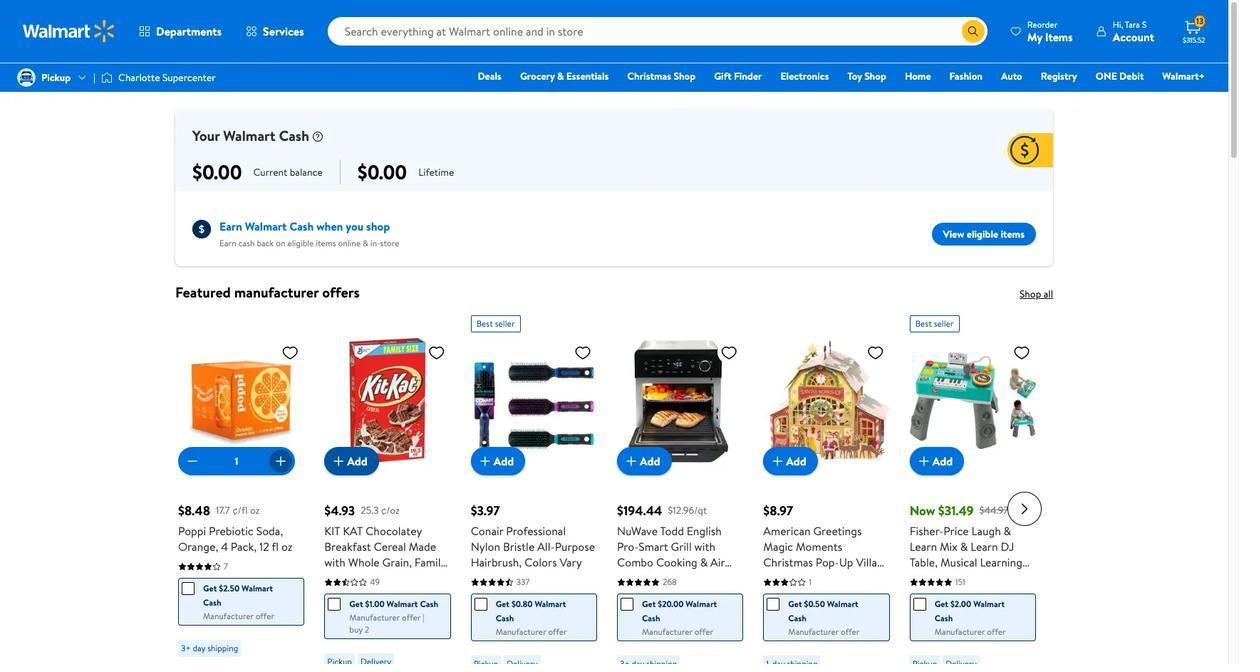 Task type: locate. For each thing, give the bounding box(es) containing it.
family
[[415, 555, 446, 571]]

kit kat chocolatey breakfast cereal made with whole grain, family size, 19.5 oz image
[[325, 339, 451, 465]]

christmas down the search search field
[[627, 69, 671, 83]]

get left $2.00
[[935, 599, 949, 611]]

add button up $194.44 at the bottom
[[617, 448, 672, 476]]

1 add from the left
[[347, 454, 368, 470]]

baby
[[946, 571, 970, 587]]

2 add button from the left
[[471, 448, 525, 476]]

with
[[695, 540, 716, 555], [325, 555, 346, 571]]

add to cart image for $194.44
[[623, 453, 640, 471]]

1 $0.00 from the left
[[192, 158, 242, 186]]

manufacturer offer | buy 2
[[349, 612, 424, 637]]

& left air
[[700, 555, 708, 571]]

manufacturer for $8.97
[[788, 627, 839, 639]]

best seller
[[477, 318, 515, 330], [916, 318, 954, 330]]

offer for $4.93
[[402, 612, 421, 625]]

hi, tara s account
[[1113, 18, 1155, 45]]

cash left when
[[289, 219, 314, 234]]

1 add to cart image from the left
[[330, 453, 347, 471]]

6 product group from the left
[[910, 310, 1036, 665]]

 image for pickup
[[17, 68, 36, 87]]

walmart inside get $0.80 walmart cash
[[535, 599, 566, 611]]

view eligible items
[[943, 227, 1025, 241]]

toy left for
[[910, 571, 927, 587]]

2 best from the left
[[916, 318, 932, 330]]

when
[[317, 219, 343, 234]]

pack,
[[231, 540, 257, 555]]

add button for $4.93
[[325, 448, 379, 476]]

fashion
[[950, 69, 983, 83]]

& right "151"
[[973, 571, 981, 587]]

get left $20.00
[[642, 599, 656, 611]]

3 add from the left
[[640, 454, 660, 470]]

1 add button from the left
[[325, 448, 379, 476]]

1 horizontal spatial seller
[[934, 318, 954, 330]]

add to cart image up $8.97
[[769, 453, 786, 471]]

walmart up manufacturer offer | buy 2
[[387, 599, 418, 611]]

earn left cash at the top
[[220, 237, 236, 249]]

cash inside the "get $20.00 walmart cash"
[[642, 613, 660, 625]]

add to favorites list, poppi prebiotic soda, orange, 4 pack, 12 fl oz image
[[282, 344, 299, 362]]

get left $2.50
[[203, 583, 217, 595]]

¢/oz
[[381, 504, 400, 518]]

electronics
[[781, 69, 829, 83]]

Search search field
[[328, 17, 988, 46]]

offer down the "get $20.00 walmart cash"
[[695, 627, 713, 639]]

1 product group from the left
[[178, 310, 305, 665]]

increase quantity poppi prebiotic soda, orange, 4 pack, 12 fl oz, current quantity 1 image
[[272, 453, 289, 471]]

get inside get $0.50 walmart cash
[[788, 599, 802, 611]]

christmas shop
[[627, 69, 696, 83]]

earn up cash at the top
[[220, 219, 242, 234]]

eligible right 'view'
[[967, 227, 999, 241]]

cash left your rewards information icon
[[279, 126, 309, 145]]

grocery & essentials
[[520, 69, 609, 83]]

1 up $0.50
[[809, 577, 812, 589]]

get inside the "get $20.00 walmart cash"
[[642, 599, 656, 611]]

english
[[687, 524, 722, 540]]

toy shop
[[848, 69, 886, 83]]

12
[[259, 540, 269, 555]]

cash down $0.50
[[788, 613, 807, 625]]

Get $0.50 Walmart Cash checkbox
[[767, 599, 780, 612]]

3 add to cart image from the left
[[623, 453, 640, 471]]

eligible right on
[[287, 237, 314, 249]]

gift finder link
[[708, 68, 769, 84]]

 image
[[17, 68, 36, 87], [101, 71, 113, 85]]

offer down get $0.50 walmart cash
[[841, 627, 860, 639]]

4 product group from the left
[[617, 310, 744, 665]]

kat
[[343, 524, 363, 540]]

$8.97
[[764, 503, 793, 520]]

0 vertical spatial oz
[[250, 504, 260, 518]]

$0.00 left lifetime
[[358, 158, 407, 186]]

offer down get $1.00 walmart cash
[[402, 612, 421, 625]]

manufacturer down get $0.50 walmart cash
[[788, 627, 839, 639]]

shop
[[674, 69, 696, 83], [865, 69, 886, 83], [1020, 287, 1041, 301]]

0 horizontal spatial oz
[[250, 504, 260, 518]]

your walmart cash
[[192, 126, 309, 145]]

1 horizontal spatial oz
[[282, 540, 293, 555]]

cash inside get $0.80 walmart cash
[[496, 613, 514, 625]]

whole
[[348, 555, 380, 571]]

1 horizontal spatial shop
[[865, 69, 886, 83]]

0 horizontal spatial learn
[[910, 540, 937, 555]]

2 horizontal spatial oz
[[370, 571, 381, 587]]

cooking
[[656, 555, 698, 571]]

get $0.50 walmart cash
[[788, 599, 859, 625]]

0 horizontal spatial with
[[325, 555, 346, 571]]

lifetime
[[419, 165, 454, 179]]

3 product group from the left
[[471, 310, 597, 665]]

oz right ¢/fl
[[250, 504, 260, 518]]

add up $194.44 at the bottom
[[640, 454, 660, 470]]

musical
[[941, 555, 977, 571]]

manufacturer inside manufacturer offer | buy 2
[[349, 612, 400, 625]]

cash down $0.80
[[496, 613, 514, 625]]

fisher-
[[910, 524, 944, 540]]

grain,
[[382, 555, 412, 571]]

manufacturer offer down get $0.50 walmart cash
[[788, 627, 860, 639]]

add button up $4.93
[[325, 448, 379, 476]]

cash inside get $0.50 walmart cash
[[788, 613, 807, 625]]

$194.44 $12.96/qt nuwave todd english pro-smart grill with combo cooking & air frying capabilities
[[617, 503, 725, 587]]

add for $194.44
[[640, 454, 660, 470]]

add up 25.3
[[347, 454, 368, 470]]

deals link
[[471, 68, 508, 84]]

add
[[347, 454, 368, 470], [494, 454, 514, 470], [640, 454, 660, 470], [786, 454, 807, 470], [933, 454, 953, 470]]

shop inside christmas shop link
[[674, 69, 696, 83]]

walmart image
[[23, 20, 115, 43]]

0 horizontal spatial shop
[[674, 69, 696, 83]]

manufacturer down the "get $20.00 walmart cash"
[[642, 627, 693, 639]]

0 vertical spatial earn
[[220, 219, 242, 234]]

shop left all
[[1020, 287, 1041, 301]]

learn left mix
[[910, 540, 937, 555]]

online
[[338, 237, 361, 249]]

orange,
[[178, 540, 218, 555]]

best for conair professional nylon bristle all-purpose hairbrush, colors vary 'image'
[[477, 318, 493, 330]]

with left 19.5
[[325, 555, 346, 571]]

1 vertical spatial christmas
[[764, 555, 813, 571]]

view eligible items link
[[932, 223, 1036, 246]]

| right pickup
[[94, 71, 96, 85]]

add button for $194.44
[[617, 448, 672, 476]]

add to cart image
[[916, 453, 933, 471]]

get inside get $2.50 walmart cash
[[203, 583, 217, 595]]

manufacturer offer for $8.48
[[203, 611, 274, 623]]

1 horizontal spatial christmas
[[764, 555, 813, 571]]

$0.80
[[512, 599, 533, 611]]

get $1.00 walmart cash
[[349, 599, 438, 611]]

up
[[839, 555, 853, 571]]

fisher-price laugh & learn mix & learn dj table, musical learning toy for baby & toddler image
[[910, 339, 1036, 465]]

shop left home link
[[865, 69, 886, 83]]

get left $0.80
[[496, 599, 510, 611]]

0 horizontal spatial best
[[477, 318, 493, 330]]

cash for get $0.80 walmart cash
[[496, 613, 514, 625]]

toy right the electronics
[[848, 69, 862, 83]]

in-
[[370, 237, 380, 249]]

walmart down decoration
[[827, 599, 859, 611]]

manufacturer down $1.00
[[349, 612, 400, 625]]

walmart right $20.00
[[686, 599, 717, 611]]

cash for get $1.00 walmart cash
[[420, 599, 438, 611]]

1 vertical spatial |
[[423, 612, 424, 625]]

cash inside get $2.50 walmart cash
[[203, 597, 221, 610]]

get $2.50 walmart cash walmart plus, element
[[182, 582, 292, 611]]

christmas down american
[[764, 555, 813, 571]]

now $31.49 $44.97 fisher-price laugh & learn mix & learn dj table, musical learning toy for baby & toddler
[[910, 503, 1023, 587]]

268
[[663, 577, 677, 589]]

2 horizontal spatial shop
[[1020, 287, 1041, 301]]

walmart inside get $0.50 walmart cash
[[827, 599, 859, 611]]

| down get $1.00 walmart cash
[[423, 612, 424, 625]]

2 product group from the left
[[325, 310, 451, 665]]

product group containing $194.44
[[617, 310, 744, 665]]

seller for conair professional nylon bristle all-purpose hairbrush, colors vary 'image'
[[495, 318, 515, 330]]

1 horizontal spatial learn
[[971, 540, 998, 555]]

0 horizontal spatial $0.00
[[192, 158, 242, 186]]

offer inside manufacturer offer | buy 2
[[402, 612, 421, 625]]

items
[[1001, 227, 1025, 241], [316, 237, 336, 249]]

0 horizontal spatial seller
[[495, 318, 515, 330]]

& inside $194.44 $12.96/qt nuwave todd english pro-smart grill with combo cooking & air frying capabilities
[[700, 555, 708, 571]]

supercenter
[[162, 71, 216, 85]]

2 $0.00 from the left
[[358, 158, 407, 186]]

get $20.00 walmart cash walmart plus, element
[[621, 598, 731, 627]]

oz inside '$4.93 25.3 ¢/oz kit kat chocolatey breakfast cereal made with whole grain, family size, 19.5 oz'
[[370, 571, 381, 587]]

shop inside toy shop link
[[865, 69, 886, 83]]

0 horizontal spatial eligible
[[287, 237, 314, 249]]

manufacturer offer down get $2.50 walmart cash
[[203, 611, 274, 623]]

auto
[[1001, 69, 1022, 83]]

shop all link
[[1020, 287, 1053, 301]]

fashion link
[[943, 68, 989, 84]]

0 vertical spatial christmas
[[627, 69, 671, 83]]

american
[[764, 524, 811, 540]]

& inside earn walmart cash when you shop earn cash back on eligible items online & in-store
[[363, 237, 368, 249]]

manufacturer offer down the "get $20.00 walmart cash"
[[642, 627, 713, 639]]

walmart right $2.00
[[974, 599, 1005, 611]]

1 horizontal spatial items
[[1001, 227, 1025, 241]]

one debit
[[1096, 69, 1144, 83]]

& left in-
[[363, 237, 368, 249]]

 image left charlotte
[[101, 71, 113, 85]]

 image left pickup
[[17, 68, 36, 87]]

registry link
[[1035, 68, 1084, 84]]

manufacturer
[[234, 283, 319, 302]]

manufacturer down get $2.50 walmart cash
[[203, 611, 254, 623]]

Get $2.00 Walmart Cash checkbox
[[913, 599, 926, 612]]

0 vertical spatial toy
[[848, 69, 862, 83]]

manufacturer
[[203, 611, 254, 623], [349, 612, 400, 625], [496, 627, 546, 639], [642, 627, 693, 639], [788, 627, 839, 639], [935, 627, 985, 639]]

mix
[[940, 540, 958, 555]]

cash down $2.50
[[203, 597, 221, 610]]

with right grill
[[695, 540, 716, 555]]

walmart inside get $2.50 walmart cash
[[242, 583, 273, 595]]

1 learn from the left
[[910, 540, 937, 555]]

0 horizontal spatial items
[[316, 237, 336, 249]]

1 horizontal spatial best
[[916, 318, 932, 330]]

get for $8.48
[[203, 583, 217, 595]]

3 add button from the left
[[617, 448, 672, 476]]

manufacturer offer
[[203, 611, 274, 623], [496, 627, 567, 639], [642, 627, 713, 639], [788, 627, 860, 639], [935, 627, 1006, 639]]

1 horizontal spatial  image
[[101, 71, 113, 85]]

add up the $3.97
[[494, 454, 514, 470]]

1 horizontal spatial eligible
[[967, 227, 999, 241]]

walmart
[[223, 126, 276, 145], [245, 219, 287, 234], [242, 583, 273, 595], [387, 599, 418, 611], [535, 599, 566, 611], [686, 599, 717, 611], [827, 599, 859, 611], [974, 599, 1005, 611]]

add to favorites list, kit kat chocolatey breakfast cereal made with whole grain, family size, 19.5 oz image
[[428, 344, 445, 362]]

1 vertical spatial 1
[[809, 577, 812, 589]]

1 horizontal spatial 1
[[809, 577, 812, 589]]

1 best seller from the left
[[477, 318, 515, 330]]

1 horizontal spatial best seller
[[916, 318, 954, 330]]

walmart inside "get $2.00 walmart cash"
[[974, 599, 1005, 611]]

conair
[[471, 524, 503, 540]]

add to cart image
[[330, 453, 347, 471], [477, 453, 494, 471], [623, 453, 640, 471], [769, 453, 786, 471]]

learn left the "dj"
[[971, 540, 998, 555]]

current balance
[[253, 165, 323, 179]]

cash inside get $1.00 walmart cash walmart plus, element
[[420, 599, 438, 611]]

1 right decrease quantity poppi prebiotic soda, orange, 4 pack, 12 fl oz, current quantity 1 image
[[235, 455, 238, 469]]

toy inside the now $31.49 $44.97 fisher-price laugh & learn mix & learn dj table, musical learning toy for baby & toddler
[[910, 571, 927, 587]]

2 best seller from the left
[[916, 318, 954, 330]]

on
[[276, 237, 285, 249]]

0 horizontal spatial toy
[[848, 69, 862, 83]]

shop for christmas shop
[[674, 69, 696, 83]]

$0.00 down your
[[192, 158, 242, 186]]

get left $0.50
[[788, 599, 802, 611]]

5 add from the left
[[933, 454, 953, 470]]

product group
[[178, 310, 305, 665], [325, 310, 451, 665], [471, 310, 597, 665], [617, 310, 744, 665], [764, 310, 890, 665], [910, 310, 1036, 665]]

$8.48
[[178, 503, 210, 520]]

add button up $8.97
[[764, 448, 818, 476]]

auto link
[[995, 68, 1029, 84]]

prebiotic
[[209, 524, 254, 540]]

4 add from the left
[[786, 454, 807, 470]]

oz right 19.5
[[370, 571, 381, 587]]

add button up the now
[[910, 448, 964, 476]]

¢/fl
[[232, 504, 248, 518]]

greetings
[[813, 524, 862, 540]]

offer
[[256, 611, 274, 623], [402, 612, 421, 625], [548, 627, 567, 639], [695, 627, 713, 639], [841, 627, 860, 639], [987, 627, 1006, 639]]

shipping
[[208, 643, 238, 655]]

add button
[[325, 448, 379, 476], [471, 448, 525, 476], [617, 448, 672, 476], [764, 448, 818, 476], [910, 448, 964, 476]]

1 seller from the left
[[495, 318, 515, 330]]

0 horizontal spatial best seller
[[477, 318, 515, 330]]

walmart for get $2.00 walmart cash
[[974, 599, 1005, 611]]

cash down family
[[420, 599, 438, 611]]

walmart inside earn walmart cash when you shop earn cash back on eligible items online & in-store
[[245, 219, 287, 234]]

fl
[[272, 540, 279, 555]]

4 add button from the left
[[764, 448, 818, 476]]

home
[[905, 69, 931, 83]]

get for $4.93
[[349, 599, 363, 611]]

4 add to cart image from the left
[[769, 453, 786, 471]]

0 horizontal spatial  image
[[17, 68, 36, 87]]

1 horizontal spatial with
[[695, 540, 716, 555]]

1 vertical spatial oz
[[282, 540, 293, 555]]

debit
[[1120, 69, 1144, 83]]

walmart inside the "get $20.00 walmart cash"
[[686, 599, 717, 611]]

get for $8.97
[[788, 599, 802, 611]]

your rewards information image
[[312, 131, 324, 143]]

1 horizontal spatial |
[[423, 612, 424, 625]]

0 vertical spatial |
[[94, 71, 96, 85]]

add to cart image up $4.93
[[330, 453, 347, 471]]

cash down $2.00
[[935, 613, 953, 625]]

2 add from the left
[[494, 454, 514, 470]]

manufacturer for $4.93
[[349, 612, 400, 625]]

add button for $8.97
[[764, 448, 818, 476]]

5 add button from the left
[[910, 448, 964, 476]]

2 seller from the left
[[934, 318, 954, 330]]

items down when
[[316, 237, 336, 249]]

1 horizontal spatial toy
[[910, 571, 927, 587]]

cash inside "get $2.00 walmart cash"
[[935, 613, 953, 625]]

shop left gift
[[674, 69, 696, 83]]

next slide for product carousel list image
[[1008, 492, 1042, 526]]

walmart for get $0.80 walmart cash
[[535, 599, 566, 611]]

add to cart image up $194.44 at the bottom
[[623, 453, 640, 471]]

seller for the fisher-price laugh & learn mix & learn dj table, musical learning toy for baby & toddler image
[[934, 318, 954, 330]]

hairbrush,
[[471, 555, 522, 571]]

walmart right $2.50
[[242, 583, 273, 595]]

oz right fl
[[282, 540, 293, 555]]

home link
[[899, 68, 938, 84]]

Get $0.80 Walmart Cash checkbox
[[474, 599, 487, 612]]

1 best from the left
[[477, 318, 493, 330]]

1 vertical spatial toy
[[910, 571, 927, 587]]

store
[[380, 237, 399, 249]]

walmart+
[[1163, 69, 1205, 83]]

add up $31.49
[[933, 454, 953, 470]]

get $0.80 walmart cash
[[496, 599, 566, 625]]

add to cart image up the $3.97
[[477, 453, 494, 471]]

walmart up 'back'
[[245, 219, 287, 234]]

nuwave todd english pro-smart grill with combo cooking & air frying capabilities image
[[617, 339, 744, 465]]

5 product group from the left
[[764, 310, 890, 665]]

items right 'view'
[[1001, 227, 1025, 241]]

add button up the $3.97
[[471, 448, 525, 476]]

manufacturer offer down "get $2.00 walmart cash"
[[935, 627, 1006, 639]]

walmart right $0.80
[[535, 599, 566, 611]]

get left $1.00
[[349, 599, 363, 611]]

walmart for get $1.00 walmart cash
[[387, 599, 418, 611]]

0 horizontal spatial christmas
[[627, 69, 671, 83]]

cash down $20.00
[[642, 613, 660, 625]]

eligible inside earn walmart cash when you shop earn cash back on eligible items online & in-store
[[287, 237, 314, 249]]

1 vertical spatial earn
[[220, 237, 236, 249]]

made
[[409, 540, 436, 555]]

0 vertical spatial 1
[[235, 455, 238, 469]]

manufacturer down get $0.80 walmart cash
[[496, 627, 546, 639]]

poppi prebiotic soda, orange, 4 pack, 12 fl oz image
[[178, 339, 305, 465]]

best seller for conair professional nylon bristle all-purpose hairbrush, colors vary 'image'
[[477, 318, 515, 330]]

1 horizontal spatial $0.00
[[358, 158, 407, 186]]

manufacturer for $8.48
[[203, 611, 254, 623]]

product group containing $8.48
[[178, 310, 305, 665]]

walmart for get $0.50 walmart cash
[[827, 599, 859, 611]]

colors
[[525, 555, 557, 571]]

cash for get $0.50 walmart cash
[[788, 613, 807, 625]]

product group containing $3.97
[[471, 310, 597, 665]]

add up $8.97
[[786, 454, 807, 470]]

shop all
[[1020, 287, 1053, 301]]

2 vertical spatial oz
[[370, 571, 381, 587]]

offer down get $2.50 walmart cash
[[256, 611, 274, 623]]



Task type: vqa. For each thing, say whether or not it's contained in the screenshot.
Vaccines available at Walmart on the top of the page
no



Task type: describe. For each thing, give the bounding box(es) containing it.
manufacturer offer for $194.44
[[642, 627, 713, 639]]

& right mix
[[960, 540, 968, 555]]

best for the fisher-price laugh & learn mix & learn dj table, musical learning toy for baby & toddler image
[[916, 318, 932, 330]]

essentials
[[566, 69, 609, 83]]

manufacturer for $194.44
[[642, 627, 693, 639]]

(santa's
[[764, 587, 801, 602]]

get $20.00 walmart cash
[[642, 599, 717, 625]]

dj
[[1001, 540, 1014, 555]]

bristle
[[503, 540, 535, 555]]

$0.00 for lifetime
[[358, 158, 407, 186]]

you
[[346, 219, 364, 234]]

offer for $8.48
[[256, 611, 274, 623]]

get $2.50 walmart cash
[[203, 583, 273, 610]]

$3.97 conair professional nylon bristle all-purpose hairbrush, colors vary
[[471, 503, 595, 571]]

back
[[257, 237, 274, 249]]

items inside earn walmart cash when you shop earn cash back on eligible items online & in-store
[[316, 237, 336, 249]]

Get $20.00 Walmart Cash checkbox
[[621, 599, 634, 612]]

one debit link
[[1089, 68, 1151, 84]]

add to favorites list, american greetings magic moments christmas pop-up village collectible decoration (santa's workshop) image
[[867, 344, 884, 362]]

get $1.00 walmart cash walmart plus, element
[[328, 598, 438, 612]]

vary
[[560, 555, 582, 571]]

add to cart image for $8.97
[[769, 453, 786, 471]]

christmas inside christmas shop link
[[627, 69, 671, 83]]

add to favorites list, fisher-price laugh & learn mix & learn dj table, musical learning toy for baby & toddler image
[[1013, 344, 1031, 362]]

chocolatey
[[366, 524, 422, 540]]

american greetings magic moments christmas pop-up village collectible decoration (santa's workshop) image
[[764, 339, 890, 465]]

$31.49
[[938, 503, 974, 520]]

$0.00 for current balance
[[192, 158, 242, 186]]

soda,
[[256, 524, 283, 540]]

$44.97
[[980, 504, 1009, 518]]

offer for $8.97
[[841, 627, 860, 639]]

2
[[365, 625, 369, 637]]

grill
[[671, 540, 692, 555]]

with inside $194.44 $12.96/qt nuwave todd english pro-smart grill with combo cooking & air frying capabilities
[[695, 540, 716, 555]]

nuwave
[[617, 524, 658, 540]]

kit
[[325, 524, 340, 540]]

& right grocery at the left top of the page
[[557, 69, 564, 83]]

charlotte
[[118, 71, 160, 85]]

workshop)
[[804, 587, 857, 602]]

christmas inside "$8.97 american greetings magic moments christmas pop-up village collectible decoration (santa's workshop)"
[[764, 555, 813, 571]]

offer for $194.44
[[695, 627, 713, 639]]

add to favorites list, nuwave todd english pro-smart grill with combo cooking & air frying capabilities image
[[721, 344, 738, 362]]

charlotte supercenter
[[118, 71, 216, 85]]

walmart up current
[[223, 126, 276, 145]]

 image for charlotte supercenter
[[101, 71, 113, 85]]

$1.00
[[365, 599, 385, 611]]

add for $8.97
[[786, 454, 807, 470]]

toddler
[[983, 571, 1020, 587]]

13
[[1196, 15, 1204, 27]]

offer down "get $2.00 walmart cash"
[[987, 627, 1006, 639]]

shop for toy shop
[[865, 69, 886, 83]]

current
[[253, 165, 287, 179]]

departments button
[[127, 14, 234, 48]]

get $2.00 walmart cash walmart plus, element
[[913, 598, 1024, 627]]

add to cart image for $4.93
[[330, 453, 347, 471]]

tara
[[1125, 18, 1140, 30]]

2 learn from the left
[[971, 540, 998, 555]]

all-
[[537, 540, 555, 555]]

get inside "get $2.00 walmart cash"
[[935, 599, 949, 611]]

best seller for the fisher-price laugh & learn mix & learn dj table, musical learning toy for baby & toddler image
[[916, 318, 954, 330]]

manufacturer offer down get $0.80 walmart cash
[[496, 627, 567, 639]]

with inside '$4.93 25.3 ¢/oz kit kat chocolatey breakfast cereal made with whole grain, family size, 19.5 oz'
[[325, 555, 346, 571]]

$12.96/qt
[[668, 504, 707, 518]]

$4.93 25.3 ¢/oz kit kat chocolatey breakfast cereal made with whole grain, family size, 19.5 oz
[[325, 503, 446, 587]]

7
[[224, 561, 228, 573]]

grocery
[[520, 69, 555, 83]]

add to favorites list, conair professional nylon bristle all-purpose hairbrush, colors vary image
[[574, 344, 592, 362]]

49
[[370, 577, 380, 589]]

get $2.00 walmart cash
[[935, 599, 1005, 625]]

get $0.80 walmart cash walmart plus, element
[[474, 598, 585, 627]]

pickup
[[41, 71, 71, 85]]

my
[[1028, 29, 1043, 45]]

product group containing $8.97
[[764, 310, 890, 665]]

2 earn from the top
[[220, 237, 236, 249]]

manufacturer offer for $8.97
[[788, 627, 860, 639]]

3+
[[181, 643, 191, 655]]

product group containing now $31.49
[[910, 310, 1036, 665]]

Walmart Site-Wide search field
[[328, 17, 988, 46]]

services
[[263, 24, 304, 39]]

combo
[[617, 555, 654, 571]]

services button
[[234, 14, 316, 48]]

Get $1.00 Walmart Cash checkbox
[[328, 599, 341, 612]]

3+ day shipping
[[181, 643, 238, 655]]

get for $194.44
[[642, 599, 656, 611]]

$194.44
[[617, 503, 662, 520]]

s
[[1142, 18, 1147, 30]]

all
[[1044, 287, 1053, 301]]

$8.48 17.7 ¢/fl oz poppi prebiotic soda, orange, 4 pack, 12 fl oz
[[178, 503, 293, 555]]

19.5
[[349, 571, 367, 587]]

featured
[[175, 283, 231, 302]]

0 horizontal spatial 1
[[235, 455, 238, 469]]

village
[[856, 555, 889, 571]]

get $0.50 walmart cash walmart plus, element
[[767, 598, 878, 627]]

price
[[944, 524, 969, 540]]

walmart+ link
[[1156, 68, 1212, 84]]

air
[[711, 555, 725, 571]]

cash inside earn walmart cash when you shop earn cash back on eligible items online & in-store
[[289, 219, 314, 234]]

conair professional nylon bristle all-purpose hairbrush, colors vary image
[[471, 339, 597, 465]]

offer down get $0.80 walmart cash
[[548, 627, 567, 639]]

$3.97
[[471, 503, 500, 520]]

finder
[[734, 69, 762, 83]]

account
[[1113, 29, 1155, 45]]

day
[[193, 643, 205, 655]]

cash for get $2.50 walmart cash
[[203, 597, 221, 610]]

walmart plus image
[[192, 219, 214, 240]]

0 horizontal spatial |
[[94, 71, 96, 85]]

offers
[[322, 283, 360, 302]]

$0.50
[[804, 599, 825, 611]]

& right the laugh at the right bottom
[[1004, 524, 1011, 540]]

table,
[[910, 555, 938, 571]]

$315.52
[[1183, 35, 1205, 45]]

items
[[1045, 29, 1073, 45]]

2 add to cart image from the left
[[477, 453, 494, 471]]

nylon
[[471, 540, 500, 555]]

your
[[192, 126, 220, 145]]

$2.00
[[951, 599, 972, 611]]

now
[[910, 503, 935, 520]]

get inside get $0.80 walmart cash
[[496, 599, 510, 611]]

deals
[[478, 69, 502, 83]]

view
[[943, 227, 965, 241]]

add for $4.93
[[347, 454, 368, 470]]

smart
[[639, 540, 668, 555]]

Get $2.50 Walmart Cash checkbox
[[182, 583, 195, 596]]

$20.00
[[658, 599, 684, 611]]

cash for get $2.00 walmart cash
[[935, 613, 953, 625]]

walmart for get $2.50 walmart cash
[[242, 583, 273, 595]]

for
[[929, 571, 944, 587]]

cereal
[[374, 540, 406, 555]]

cash for get $20.00 walmart cash
[[642, 613, 660, 625]]

search icon image
[[968, 26, 979, 37]]

moments
[[796, 540, 843, 555]]

cash
[[238, 237, 255, 249]]

1 earn from the top
[[220, 219, 242, 234]]

decrease quantity poppi prebiotic soda, orange, 4 pack, 12 fl oz, current quantity 1 image
[[184, 453, 201, 471]]

christmas shop link
[[621, 68, 702, 84]]

walmart for get $20.00 walmart cash
[[686, 599, 717, 611]]

gift
[[714, 69, 732, 83]]

manufacturer down "get $2.00 walmart cash"
[[935, 627, 985, 639]]

| inside manufacturer offer | buy 2
[[423, 612, 424, 625]]

product group containing $4.93
[[325, 310, 451, 665]]

featured manufacturer offers
[[175, 283, 360, 302]]



